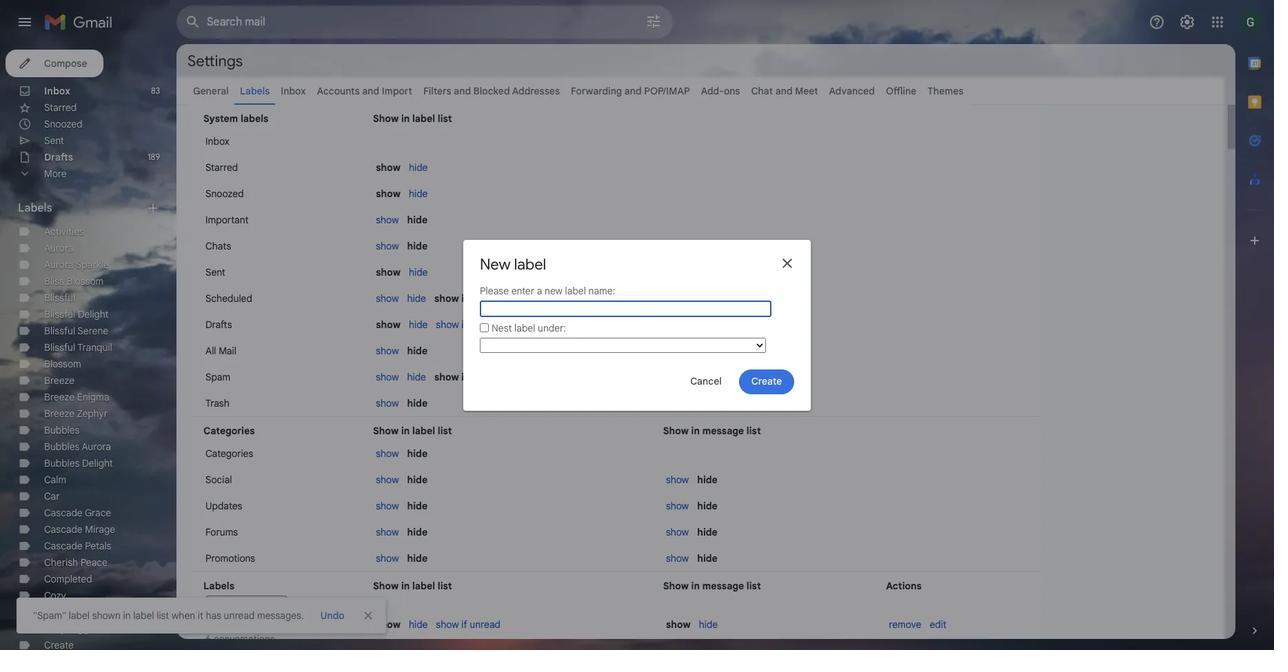 Task type: locate. For each thing, give the bounding box(es) containing it.
cascade grace link
[[44, 507, 111, 519]]

chats
[[205, 240, 231, 252]]

cozy down "spam"
[[44, 623, 66, 635]]

1 vertical spatial cascade
[[44, 523, 82, 536]]

1 vertical spatial sent
[[205, 266, 225, 279]]

car link
[[44, 490, 60, 503]]

snoozed down starred link
[[44, 118, 83, 130]]

1 vertical spatial new
[[242, 598, 259, 609]]

advanced link
[[829, 85, 875, 97]]

aurora sparkle link
[[44, 259, 109, 271]]

activities for 6
[[205, 618, 245, 630]]

cherish
[[44, 556, 78, 569]]

chat and meet
[[751, 85, 818, 97]]

activities
[[44, 225, 84, 238], [205, 618, 245, 630]]

and right chat
[[775, 85, 793, 97]]

unread
[[470, 292, 504, 305], [470, 319, 501, 331], [470, 371, 504, 383], [224, 609, 255, 622], [470, 618, 501, 631]]

drafts
[[44, 151, 73, 163], [205, 319, 232, 331]]

new label heading
[[480, 255, 546, 273]]

inbox up starred link
[[44, 85, 70, 97]]

sent
[[44, 134, 64, 147], [205, 266, 225, 279]]

show
[[376, 161, 401, 174], [376, 188, 401, 200], [376, 214, 399, 226], [376, 240, 399, 252], [376, 266, 401, 279], [376, 292, 399, 305], [434, 292, 459, 305], [376, 319, 401, 331], [436, 319, 459, 331], [376, 345, 399, 357], [376, 371, 399, 383], [434, 371, 459, 383], [376, 397, 399, 410], [376, 447, 399, 460], [376, 474, 399, 486], [666, 474, 689, 486], [376, 500, 399, 512], [666, 500, 689, 512], [376, 526, 399, 538], [666, 526, 689, 538], [376, 552, 399, 565], [666, 552, 689, 565], [376, 618, 401, 631], [436, 618, 459, 631], [666, 618, 691, 631]]

show
[[373, 112, 399, 125], [373, 425, 399, 437], [663, 425, 689, 437], [373, 580, 399, 592], [663, 580, 689, 592]]

3 bubbles from the top
[[44, 457, 80, 470]]

breeze down blossom link
[[44, 374, 75, 387]]

1 show in label list from the top
[[373, 112, 452, 125]]

and left import
[[362, 85, 379, 97]]

blissful up blossom link
[[44, 341, 75, 354]]

in
[[401, 112, 410, 125], [401, 425, 410, 437], [691, 425, 700, 437], [401, 580, 410, 592], [691, 580, 700, 592], [123, 609, 131, 622]]

import
[[382, 85, 412, 97]]

advanced
[[829, 85, 875, 97]]

and left pop/imap
[[625, 85, 642, 97]]

2 vertical spatial cozy
[[44, 623, 66, 635]]

labels for labels link
[[240, 85, 270, 97]]

create inside button
[[751, 375, 782, 388]]

create inside button
[[212, 598, 240, 609]]

aurora down "activities" link
[[44, 242, 73, 254]]

Please enter a new label name: field
[[480, 300, 771, 317]]

1 message from the top
[[702, 425, 744, 437]]

show if unread
[[434, 292, 504, 305], [436, 319, 501, 331], [434, 371, 504, 383], [436, 618, 501, 631]]

1 vertical spatial aurora
[[44, 259, 73, 271]]

1 if from the top
[[461, 292, 468, 305]]

ons
[[724, 85, 740, 97]]

blissful serene link
[[44, 325, 108, 337]]

blissful delight link
[[44, 308, 109, 321]]

2 message from the top
[[702, 580, 744, 592]]

0 vertical spatial snoozed
[[44, 118, 83, 130]]

2 inbox link from the left
[[281, 85, 306, 97]]

0 horizontal spatial labels
[[18, 201, 52, 215]]

0 horizontal spatial new
[[242, 598, 259, 609]]

aurora
[[44, 242, 73, 254], [44, 259, 73, 271], [82, 441, 111, 453]]

create for create new label
[[212, 598, 240, 609]]

show link for important
[[376, 214, 399, 226]]

drafts up all mail
[[205, 319, 232, 331]]

labels
[[241, 112, 268, 125]]

bubbles
[[44, 424, 80, 436], [44, 441, 80, 453], [44, 457, 80, 470]]

0 vertical spatial labels
[[240, 85, 270, 97]]

0 horizontal spatial create
[[212, 598, 240, 609]]

categories down trash
[[203, 425, 255, 437]]

car
[[44, 490, 60, 503]]

enter
[[511, 284, 534, 297]]

starred up snoozed link
[[44, 101, 77, 114]]

new up 'activities 6 conversations'
[[242, 598, 259, 609]]

snoozed up important
[[205, 188, 244, 200]]

in inside alert
[[123, 609, 131, 622]]

starred inside starred snoozed sent
[[44, 101, 77, 114]]

3 blissful from the top
[[44, 325, 75, 337]]

cascade
[[44, 507, 82, 519], [44, 523, 82, 536], [44, 540, 82, 552]]

0 horizontal spatial snoozed
[[44, 118, 83, 130]]

0 vertical spatial aurora
[[44, 242, 73, 254]]

1 vertical spatial drafts
[[205, 319, 232, 331]]

1 horizontal spatial inbox
[[205, 135, 230, 148]]

breeze zephyr link
[[44, 407, 108, 420]]

2 breeze from the top
[[44, 391, 75, 403]]

1 blissful from the top
[[44, 292, 75, 304]]

dewdrop
[[68, 606, 108, 618]]

starred link
[[44, 101, 77, 114]]

0 vertical spatial categories
[[203, 425, 255, 437]]

general
[[193, 85, 229, 97]]

0 vertical spatial cascade
[[44, 507, 82, 519]]

1 vertical spatial create
[[212, 598, 240, 609]]

1 horizontal spatial snoozed
[[205, 188, 244, 200]]

completed
[[44, 573, 92, 585]]

show link for promotions
[[376, 552, 399, 565]]

2 cascade from the top
[[44, 523, 82, 536]]

sent down chats at the left of the page
[[205, 266, 225, 279]]

2 show in label list from the top
[[373, 425, 452, 437]]

create button
[[739, 369, 794, 394]]

inbox down system at the left top
[[205, 135, 230, 148]]

label
[[412, 112, 435, 125], [514, 255, 546, 273], [565, 284, 586, 297], [514, 322, 535, 334], [412, 425, 435, 437], [412, 580, 435, 592], [262, 598, 281, 609], [69, 609, 90, 622], [133, 609, 154, 622]]

snoozed link
[[44, 118, 83, 130]]

189
[[148, 152, 160, 162]]

themes link
[[928, 85, 964, 97]]

create
[[751, 375, 782, 388], [212, 598, 240, 609]]

edit
[[930, 618, 947, 631]]

show in label list for categories
[[373, 425, 452, 437]]

a
[[537, 284, 542, 297]]

0 vertical spatial create
[[751, 375, 782, 388]]

activities up aurora link on the top of the page
[[44, 225, 84, 238]]

1 inbox link from the left
[[44, 85, 70, 97]]

aurora up "bubbles delight" "link"
[[82, 441, 111, 453]]

0 horizontal spatial activities
[[44, 225, 84, 238]]

1 horizontal spatial starred
[[205, 161, 238, 174]]

0 horizontal spatial drafts
[[44, 151, 73, 163]]

new right a
[[545, 284, 563, 297]]

inbox link up starred link
[[44, 85, 70, 97]]

create right it
[[212, 598, 240, 609]]

blissful down bliss
[[44, 292, 75, 304]]

1 vertical spatial message
[[702, 580, 744, 592]]

1 vertical spatial show in label list
[[373, 425, 452, 437]]

0 horizontal spatial starred
[[44, 101, 77, 114]]

blossom up breeze link at the bottom left
[[44, 358, 81, 370]]

blissful down blissful delight link on the top left of page
[[44, 325, 75, 337]]

0 vertical spatial bubbles
[[44, 424, 80, 436]]

shown
[[92, 609, 121, 622]]

hide link for spam
[[407, 371, 426, 383]]

3 and from the left
[[625, 85, 642, 97]]

1 vertical spatial show in message list
[[663, 580, 761, 592]]

bubbles up "calm" link
[[44, 457, 80, 470]]

aurora down aurora link on the top of the page
[[44, 259, 73, 271]]

please enter a new label name:
[[480, 284, 615, 297]]

2 vertical spatial cascade
[[44, 540, 82, 552]]

0 vertical spatial cozy
[[44, 589, 66, 602]]

1 horizontal spatial labels
[[203, 580, 234, 592]]

labels heading
[[18, 201, 146, 215]]

1 vertical spatial delight
[[82, 457, 113, 470]]

drafts up more
[[44, 151, 73, 163]]

83
[[151, 85, 160, 96]]

inbox
[[44, 85, 70, 97], [281, 85, 306, 97], [205, 135, 230, 148]]

show in message list for labels
[[663, 580, 761, 592]]

bubbles aurora link
[[44, 441, 111, 453]]

1 vertical spatial blossom
[[44, 358, 81, 370]]

inbox right labels link
[[281, 85, 306, 97]]

labels for the labels heading
[[18, 201, 52, 215]]

1 breeze from the top
[[44, 374, 75, 387]]

blissful down blissful link
[[44, 308, 75, 321]]

0 vertical spatial show in message list
[[663, 425, 761, 437]]

1 horizontal spatial create
[[751, 375, 782, 388]]

2 horizontal spatial labels
[[240, 85, 270, 97]]

cozy down the cozy link
[[44, 606, 66, 618]]

None search field
[[176, 6, 673, 39]]

and for chat
[[775, 85, 793, 97]]

0 horizontal spatial sent
[[44, 134, 64, 147]]

cozy up "spam"
[[44, 589, 66, 602]]

0 vertical spatial activities
[[44, 225, 84, 238]]

blossom down sparkle at the top left of page
[[67, 275, 104, 287]]

0 vertical spatial drafts
[[44, 151, 73, 163]]

sent up 'drafts' link
[[44, 134, 64, 147]]

cascade down cascade grace link at the left of page
[[44, 523, 82, 536]]

activities inside "activities aurora aurora sparkle bliss blossom blissful blissful delight blissful serene blissful tranquil blossom breeze breeze enigma breeze zephyr bubbles bubbles aurora bubbles delight calm car cascade grace cascade mirage cascade petals cherish peace completed cozy cozy dewdrop cozy giggles"
[[44, 225, 84, 238]]

forums
[[205, 526, 238, 538]]

activities inside 'activities 6 conversations'
[[205, 618, 245, 630]]

tab list
[[1235, 44, 1274, 601]]

filters and blocked addresses link
[[423, 85, 560, 97]]

0 vertical spatial sent
[[44, 134, 64, 147]]

show link for updates
[[376, 500, 399, 512]]

show link for trash
[[376, 397, 399, 410]]

2 vertical spatial labels
[[203, 580, 234, 592]]

activities 6 conversations
[[203, 618, 275, 645]]

new
[[545, 284, 563, 297], [242, 598, 259, 609]]

2 vertical spatial show in label list
[[373, 580, 452, 592]]

show in message list for categories
[[663, 425, 761, 437]]

1 vertical spatial cozy
[[44, 606, 66, 618]]

1 vertical spatial bubbles
[[44, 441, 80, 453]]

cozy giggles link
[[44, 623, 101, 635]]

1 horizontal spatial activities
[[205, 618, 245, 630]]

2 vertical spatial breeze
[[44, 407, 75, 420]]

starred down system at the left top
[[205, 161, 238, 174]]

bubbles down breeze zephyr link
[[44, 424, 80, 436]]

0 vertical spatial message
[[702, 425, 744, 437]]

hide link for scheduled
[[407, 292, 426, 305]]

more button
[[0, 165, 165, 182]]

activities up 6
[[205, 618, 245, 630]]

nest
[[492, 322, 512, 334]]

cascade down car
[[44, 507, 82, 519]]

1 vertical spatial breeze
[[44, 391, 75, 403]]

breeze up bubbles link
[[44, 407, 75, 420]]

inbox link right labels link
[[281, 85, 306, 97]]

delight down bubbles aurora link
[[82, 457, 113, 470]]

labels inside navigation
[[18, 201, 52, 215]]

forwarding and pop/imap link
[[571, 85, 690, 97]]

remove
[[889, 618, 921, 631]]

show for system labels
[[373, 112, 399, 125]]

message for categories
[[702, 425, 744, 437]]

show in label list for labels
[[373, 580, 452, 592]]

0 vertical spatial show in label list
[[373, 112, 452, 125]]

activities for aurora
[[44, 225, 84, 238]]

2 vertical spatial bubbles
[[44, 457, 80, 470]]

1 horizontal spatial sent
[[205, 266, 225, 279]]

1 vertical spatial show if unread link
[[436, 618, 501, 631]]

1 vertical spatial activities
[[205, 618, 245, 630]]

2 show in message list from the top
[[663, 580, 761, 592]]

grace
[[85, 507, 111, 519]]

show in label list for system labels
[[373, 112, 452, 125]]

1 and from the left
[[362, 85, 379, 97]]

blossom
[[67, 275, 104, 287], [44, 358, 81, 370]]

create right cancel
[[751, 375, 782, 388]]

cascade up cherish
[[44, 540, 82, 552]]

accounts and import link
[[317, 85, 412, 97]]

activities link
[[44, 225, 84, 238]]

0 vertical spatial new
[[545, 284, 563, 297]]

drafts inside the labels navigation
[[44, 151, 73, 163]]

6
[[206, 633, 211, 645]]

breeze down breeze link at the bottom left
[[44, 391, 75, 403]]

3 show in label list from the top
[[373, 580, 452, 592]]

bubbles down bubbles link
[[44, 441, 80, 453]]

1 horizontal spatial inbox link
[[281, 85, 306, 97]]

0 horizontal spatial inbox
[[44, 85, 70, 97]]

blossom link
[[44, 358, 81, 370]]

0 vertical spatial show if unread link
[[436, 319, 501, 331]]

new label alert dialog
[[463, 240, 811, 411]]

4 and from the left
[[775, 85, 793, 97]]

0 vertical spatial blossom
[[67, 275, 104, 287]]

1 show in message list from the top
[[663, 425, 761, 437]]

and right filters
[[454, 85, 471, 97]]

labels up the labels
[[240, 85, 270, 97]]

labels up "activities" link
[[18, 201, 52, 215]]

0 vertical spatial breeze
[[44, 374, 75, 387]]

hide link for starred
[[409, 161, 428, 174]]

2 blissful from the top
[[44, 308, 75, 321]]

social
[[205, 474, 232, 486]]

2 and from the left
[[454, 85, 471, 97]]

0 vertical spatial starred
[[44, 101, 77, 114]]

show in message list
[[663, 425, 761, 437], [663, 580, 761, 592]]

delight up serene
[[78, 308, 109, 321]]

0 horizontal spatial inbox link
[[44, 85, 70, 97]]

show link for spam
[[376, 371, 399, 383]]

list
[[438, 112, 452, 125], [438, 425, 452, 437], [747, 425, 761, 437], [438, 580, 452, 592], [747, 580, 761, 592], [157, 609, 169, 622]]

categories up social
[[205, 447, 253, 460]]

and for accounts
[[362, 85, 379, 97]]

1 cozy from the top
[[44, 589, 66, 602]]

add-ons
[[701, 85, 740, 97]]

1 vertical spatial starred
[[205, 161, 238, 174]]

and for filters
[[454, 85, 471, 97]]

enigma
[[77, 391, 109, 403]]

name:
[[588, 284, 615, 297]]

more
[[44, 168, 67, 180]]

system labels
[[203, 112, 268, 125]]

show if unread link
[[436, 319, 501, 331], [436, 618, 501, 631]]

1 horizontal spatial new
[[545, 284, 563, 297]]

actions
[[886, 580, 922, 592]]

chat and meet link
[[751, 85, 818, 97]]

nest label under:
[[492, 322, 566, 334]]

labels down promotions
[[203, 580, 234, 592]]

1 vertical spatial labels
[[18, 201, 52, 215]]

cozy
[[44, 589, 66, 602], [44, 606, 66, 618], [44, 623, 66, 635]]

starred for starred snoozed sent
[[44, 101, 77, 114]]



Task type: describe. For each thing, give the bounding box(es) containing it.
unread inside alert
[[224, 609, 255, 622]]

calm
[[44, 474, 66, 486]]

conversations
[[214, 633, 275, 645]]

settings image
[[1179, 14, 1195, 30]]

snoozed inside the labels navigation
[[44, 118, 83, 130]]

bubbles link
[[44, 424, 80, 436]]

mail
[[219, 345, 236, 357]]

cozy dewdrop link
[[44, 606, 108, 618]]

forwarding and pop/imap
[[571, 85, 690, 97]]

cascade petals link
[[44, 540, 111, 552]]

settings
[[188, 51, 243, 70]]

sparkle
[[76, 259, 109, 271]]

scheduled
[[205, 292, 252, 305]]

starred snoozed sent
[[44, 101, 83, 147]]

new label
[[480, 255, 546, 273]]

bliss blossom link
[[44, 275, 104, 287]]

3 cozy from the top
[[44, 623, 66, 635]]

create new label
[[212, 598, 281, 609]]

hide link for sent
[[409, 266, 428, 279]]

4 if from the top
[[461, 618, 467, 631]]

cancel button
[[678, 369, 734, 394]]

add-
[[701, 85, 724, 97]]

"spam" label shown in label list when it has unread messages.
[[33, 609, 304, 622]]

accounts
[[317, 85, 360, 97]]

show link for social
[[376, 474, 399, 486]]

1 cascade from the top
[[44, 507, 82, 519]]

show for categories
[[373, 425, 399, 437]]

and for forwarding
[[625, 85, 642, 97]]

updates
[[205, 500, 242, 512]]

2 bubbles from the top
[[44, 441, 80, 453]]

breeze enigma link
[[44, 391, 109, 403]]

1 horizontal spatial drafts
[[205, 319, 232, 331]]

1 bubbles from the top
[[44, 424, 80, 436]]

show link for chats
[[376, 240, 399, 252]]

petals
[[85, 540, 111, 552]]

edit link
[[930, 618, 947, 631]]

meet
[[795, 85, 818, 97]]

blissful link
[[44, 292, 75, 304]]

accounts and import
[[317, 85, 412, 97]]

"spam" label shown in label list when it has unread messages. alert
[[17, 32, 1252, 634]]

compose
[[44, 57, 87, 70]]

chat
[[751, 85, 773, 97]]

serene
[[77, 325, 108, 337]]

new inside alert dialog
[[545, 284, 563, 297]]

system
[[203, 112, 238, 125]]

promotions
[[205, 552, 255, 565]]

offline
[[886, 85, 916, 97]]

new inside button
[[242, 598, 259, 609]]

3 breeze from the top
[[44, 407, 75, 420]]

cozy link
[[44, 589, 66, 602]]

list inside alert
[[157, 609, 169, 622]]

sent inside starred snoozed sent
[[44, 134, 64, 147]]

main menu image
[[17, 14, 33, 30]]

1 vertical spatial categories
[[205, 447, 253, 460]]

labels link
[[240, 85, 270, 97]]

0 vertical spatial delight
[[78, 308, 109, 321]]

labels navigation
[[0, 44, 176, 650]]

show link for scheduled
[[376, 292, 399, 305]]

message for labels
[[702, 580, 744, 592]]

create for create
[[751, 375, 782, 388]]

forwarding
[[571, 85, 622, 97]]

cascade mirage link
[[44, 523, 115, 536]]

3 cascade from the top
[[44, 540, 82, 552]]

hide link for drafts
[[409, 319, 428, 331]]

advanced search options image
[[640, 8, 667, 35]]

trash
[[205, 397, 229, 410]]

general link
[[193, 85, 229, 97]]

create new label button
[[206, 596, 287, 612]]

2 vertical spatial aurora
[[82, 441, 111, 453]]

drafts link
[[44, 151, 73, 163]]

zephyr
[[77, 407, 108, 420]]

"spam"
[[33, 609, 66, 622]]

1 vertical spatial snoozed
[[205, 188, 244, 200]]

show link for all mail
[[376, 345, 399, 357]]

activities aurora aurora sparkle bliss blossom blissful blissful delight blissful serene blissful tranquil blossom breeze breeze enigma breeze zephyr bubbles bubbles aurora bubbles delight calm car cascade grace cascade mirage cascade petals cherish peace completed cozy cozy dewdrop cozy giggles
[[44, 225, 115, 635]]

2 horizontal spatial inbox
[[281, 85, 306, 97]]

calm link
[[44, 474, 66, 486]]

pop/imap
[[644, 85, 690, 97]]

3 if from the top
[[461, 371, 468, 383]]

please
[[480, 284, 509, 297]]

1 show if unread link from the top
[[436, 319, 501, 331]]

cherish peace link
[[44, 556, 107, 569]]

2 if from the top
[[461, 319, 467, 331]]

2 cozy from the top
[[44, 606, 66, 618]]

all
[[205, 345, 216, 357]]

search mail image
[[181, 10, 205, 34]]

blissful tranquil link
[[44, 341, 112, 354]]

remove link
[[889, 618, 921, 631]]

starred for starred
[[205, 161, 238, 174]]

2 show if unread link from the top
[[436, 618, 501, 631]]

aurora link
[[44, 242, 73, 254]]

filters and blocked addresses
[[423, 85, 560, 97]]

label inside button
[[262, 598, 281, 609]]

Nest label under: checkbox
[[480, 324, 489, 333]]

cancel
[[690, 375, 722, 388]]

offline link
[[886, 85, 916, 97]]

4 blissful from the top
[[44, 341, 75, 354]]

inbox inside the labels navigation
[[44, 85, 70, 97]]

new
[[480, 255, 511, 273]]

themes
[[928, 85, 964, 97]]

has
[[206, 609, 221, 622]]

under:
[[538, 322, 566, 334]]

giggles
[[68, 623, 101, 635]]

breeze link
[[44, 374, 75, 387]]

show link for forums
[[376, 526, 399, 538]]

tranquil
[[77, 341, 112, 354]]

completed link
[[44, 573, 92, 585]]

filters
[[423, 85, 451, 97]]

blocked
[[473, 85, 510, 97]]

show for labels
[[373, 580, 399, 592]]

when
[[172, 609, 195, 622]]

hide link for snoozed
[[409, 188, 428, 200]]

spam
[[205, 371, 230, 383]]

mirage
[[85, 523, 115, 536]]

show link for categories
[[376, 447, 399, 460]]

all mail
[[205, 345, 236, 357]]

it
[[198, 609, 203, 622]]



Task type: vqa. For each thing, say whether or not it's contained in the screenshot.
the 'See!'
no



